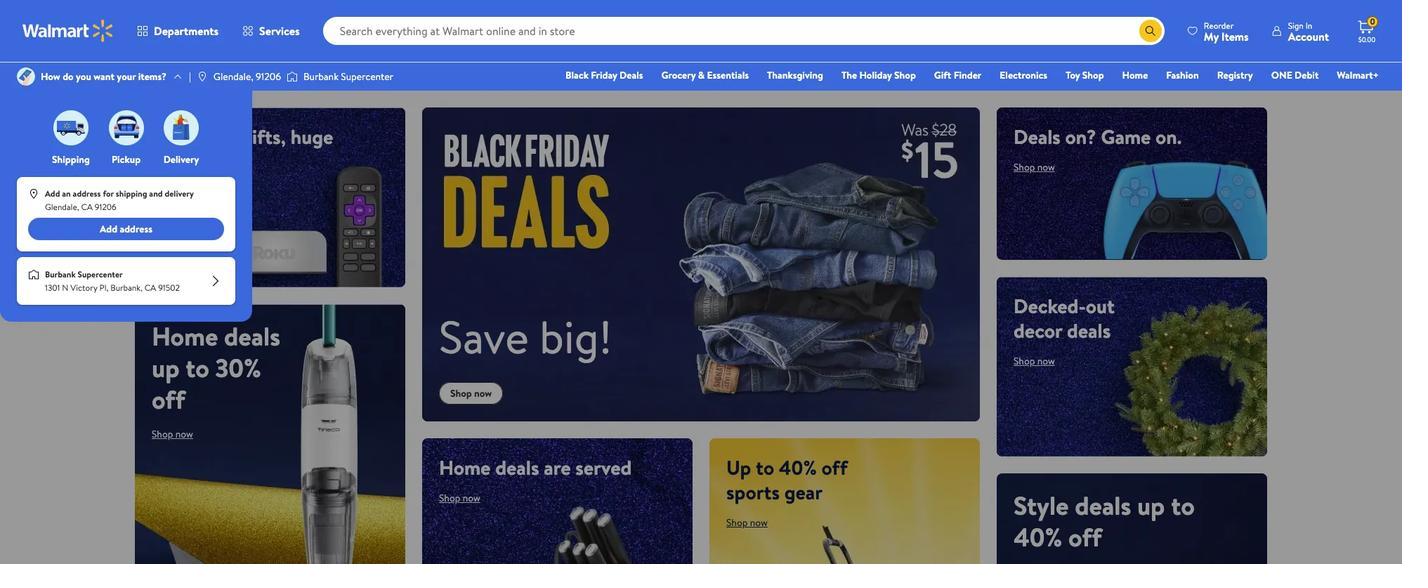 Task type: describe. For each thing, give the bounding box(es) containing it.
up for home deals up to 30% off
[[152, 351, 180, 386]]

the holiday shop link
[[835, 67, 922, 83]]

 image for pickup
[[109, 110, 144, 145]]

up
[[726, 454, 751, 481]]

one
[[1271, 68, 1293, 82]]

Walmart Site-Wide search field
[[323, 17, 1165, 45]]

delivery button
[[161, 107, 202, 167]]

0
[[1370, 16, 1375, 28]]

toy shop link
[[1060, 67, 1111, 83]]

 image for shipping
[[53, 110, 89, 145]]

now for home deals are served
[[463, 491, 480, 505]]

services
[[259, 23, 300, 39]]

up to 40% off sports gear
[[726, 454, 848, 506]]

to for style
[[1171, 488, 1195, 523]]

deals inside decked-out decor deals
[[1067, 317, 1111, 344]]

your
[[117, 70, 136, 84]]

tech
[[198, 123, 236, 150]]

pickup button
[[106, 107, 146, 167]]

home for home deals are served
[[439, 454, 491, 481]]

walmart+
[[1337, 68, 1379, 82]]

shop now for decked-out decor deals
[[1014, 354, 1055, 368]]

now for home deals up to 30% off
[[175, 427, 193, 441]]

grocery & essentials
[[662, 68, 749, 82]]

shop now for save big!
[[450, 386, 492, 400]]

friday
[[591, 68, 617, 82]]

electronics
[[1000, 68, 1048, 82]]

game
[[1101, 123, 1151, 150]]

decked-out decor deals
[[1014, 292, 1115, 344]]

1 horizontal spatial glendale,
[[213, 70, 253, 84]]

walmart image
[[22, 20, 114, 42]]

home deals are served
[[439, 454, 632, 481]]

to for home
[[186, 351, 209, 386]]

up for style deals up to 40% off
[[1137, 488, 1165, 523]]

search icon image
[[1145, 25, 1156, 37]]

items?
[[138, 70, 167, 84]]

shipping button
[[51, 107, 91, 167]]

gift finder
[[934, 68, 982, 82]]

how do you want your items?
[[41, 70, 167, 84]]

on.
[[1156, 123, 1182, 150]]

items
[[1222, 28, 1249, 44]]

shop now link for deals on? game on.
[[1014, 160, 1055, 174]]

victory
[[70, 282, 97, 294]]

gift
[[934, 68, 952, 82]]

huge
[[291, 123, 333, 150]]

decor
[[1014, 317, 1062, 344]]

do
[[63, 70, 74, 84]]

$0.00
[[1359, 34, 1376, 44]]

style
[[1014, 488, 1069, 523]]

 image for glendale, 91206
[[197, 71, 208, 82]]

thanksgiving
[[767, 68, 823, 82]]

shop now link for up to 40% off sports gear
[[726, 515, 768, 529]]

finder
[[954, 68, 982, 82]]

my
[[1204, 28, 1219, 44]]

out
[[1086, 292, 1115, 319]]

and
[[149, 188, 163, 200]]

add for add address
[[100, 222, 117, 236]]

toy shop
[[1066, 68, 1104, 82]]

reorder my items
[[1204, 19, 1249, 44]]

the holiday shop
[[842, 68, 916, 82]]

n
[[62, 282, 68, 294]]

save
[[439, 305, 529, 368]]

deals on? game on.
[[1014, 123, 1182, 150]]

one debit
[[1271, 68, 1319, 82]]

now for deals on? game on.
[[1038, 160, 1055, 174]]

gifts,
[[241, 123, 286, 150]]

an
[[62, 188, 71, 200]]

shop for home deals are served
[[439, 491, 460, 505]]

account
[[1288, 28, 1329, 44]]

shop for deals on? game on.
[[1014, 160, 1035, 174]]

|
[[189, 70, 191, 84]]

now for up to 40% off sports gear
[[750, 515, 768, 529]]

home for home deals up to 30% off
[[152, 319, 218, 354]]

supercenter for burbank supercenter 1301 n victory pl, burbank, ca 91502
[[78, 268, 123, 280]]

gift finder link
[[928, 67, 988, 83]]

shop for home deals up to 30% off
[[152, 427, 173, 441]]

&
[[698, 68, 705, 82]]

91206 inside "add an address for shipping and delivery glendale, ca 91206"
[[95, 201, 116, 213]]

fashion
[[1167, 68, 1199, 82]]

registry
[[1217, 68, 1253, 82]]

1 horizontal spatial deals
[[1014, 123, 1061, 150]]

electronics link
[[994, 67, 1054, 83]]

deals for home deals are served
[[495, 454, 539, 481]]

high tech gifts, huge savings
[[152, 123, 333, 175]]

 image for delivery
[[164, 110, 199, 145]]

shop for high tech gifts, huge savings
[[152, 185, 173, 199]]

reorder
[[1204, 19, 1234, 31]]

pl,
[[99, 282, 109, 294]]

the
[[842, 68, 857, 82]]

shop for up to 40% off sports gear
[[726, 515, 748, 529]]

services button
[[231, 14, 312, 48]]

registry link
[[1211, 67, 1260, 83]]

walmart+ link
[[1331, 67, 1385, 83]]

 image for burbank supercenter
[[287, 70, 298, 84]]

burbank supercenter 1301 n victory pl, burbank, ca 91502
[[45, 268, 180, 294]]

black friday deals
[[566, 68, 643, 82]]

shop now for home deals are served
[[439, 491, 480, 505]]

home deals up to 30% off
[[152, 319, 280, 417]]

toy
[[1066, 68, 1080, 82]]

thanksgiving link
[[761, 67, 830, 83]]

91502
[[158, 282, 180, 294]]



Task type: locate. For each thing, give the bounding box(es) containing it.
in
[[1306, 19, 1313, 31]]

home link
[[1116, 67, 1155, 83]]

1 horizontal spatial burbank
[[304, 70, 339, 84]]

served
[[576, 454, 632, 481]]

add address
[[100, 222, 152, 236]]

1 vertical spatial glendale,
[[45, 201, 79, 213]]

address inside "add an address for shipping and delivery glendale, ca 91206"
[[73, 188, 101, 200]]

shop now link for high tech gifts, huge savings
[[152, 185, 193, 199]]

deals inside style deals up to 40% off
[[1075, 488, 1131, 523]]

1 vertical spatial burbank
[[45, 268, 76, 280]]

91206
[[256, 70, 281, 84], [95, 201, 116, 213]]

delivery
[[165, 188, 194, 200]]

pickup
[[112, 152, 141, 167]]

1 horizontal spatial 91206
[[256, 70, 281, 84]]

to inside home deals up to 30% off
[[186, 351, 209, 386]]

 image left how
[[17, 67, 35, 86]]

1 vertical spatial address
[[120, 222, 152, 236]]

essentials
[[707, 68, 749, 82]]

0 vertical spatial 91206
[[256, 70, 281, 84]]

0 vertical spatial glendale,
[[213, 70, 253, 84]]

gear
[[785, 478, 823, 506]]

shop
[[894, 68, 916, 82], [1083, 68, 1104, 82], [1014, 160, 1035, 174], [152, 185, 173, 199], [1014, 354, 1035, 368], [450, 386, 472, 400], [152, 427, 173, 441], [439, 491, 460, 505], [726, 515, 748, 529]]

1 vertical spatial home
[[152, 319, 218, 354]]

1 horizontal spatial address
[[120, 222, 152, 236]]

up inside home deals up to 30% off
[[152, 351, 180, 386]]

1 horizontal spatial home
[[439, 454, 491, 481]]

to
[[186, 351, 209, 386], [756, 454, 774, 481], [1171, 488, 1195, 523]]

debit
[[1295, 68, 1319, 82]]

delivery
[[163, 152, 199, 167]]

2 vertical spatial to
[[1171, 488, 1195, 523]]

decked-
[[1014, 292, 1086, 319]]

home
[[1122, 68, 1148, 82], [152, 319, 218, 354], [439, 454, 491, 481]]

big!
[[540, 305, 612, 368]]

off for home deals up to 30% off
[[152, 382, 185, 417]]

now for high tech gifts, huge savings
[[175, 185, 193, 199]]

1 vertical spatial off
[[822, 454, 848, 481]]

style deals up to 40% off
[[1014, 488, 1195, 555]]

off inside style deals up to 40% off
[[1069, 520, 1102, 555]]

departments
[[154, 23, 219, 39]]

off for style deals up to 40% off
[[1069, 520, 1102, 555]]

how
[[41, 70, 60, 84]]

0 horizontal spatial 91206
[[95, 201, 116, 213]]

address right an
[[73, 188, 101, 200]]

deals right friday
[[620, 68, 643, 82]]

ca
[[81, 201, 93, 213], [145, 282, 156, 294]]

0 vertical spatial up
[[152, 351, 180, 386]]

Search search field
[[323, 17, 1165, 45]]

2 horizontal spatial home
[[1122, 68, 1148, 82]]

shop now link for home deals up to 30% off
[[152, 427, 193, 441]]

add inside "add an address for shipping and delivery glendale, ca 91206"
[[45, 188, 60, 200]]

ca left 91502
[[145, 282, 156, 294]]

0 horizontal spatial home
[[152, 319, 218, 354]]

address
[[73, 188, 101, 200], [120, 222, 152, 236]]

add left an
[[45, 188, 60, 200]]

deals left on?
[[1014, 123, 1061, 150]]

1 vertical spatial 40%
[[1014, 520, 1063, 555]]

burbank inside burbank supercenter 1301 n victory pl, burbank, ca 91502
[[45, 268, 76, 280]]

ca up 'add address' button
[[81, 201, 93, 213]]

1 vertical spatial ca
[[145, 282, 156, 294]]

glendale, 91206
[[213, 70, 281, 84]]

for
[[103, 188, 114, 200]]

grocery & essentials link
[[655, 67, 755, 83]]

glendale, inside "add an address for shipping and delivery glendale, ca 91206"
[[45, 201, 79, 213]]

holiday
[[860, 68, 892, 82]]

shop now for deals on? game on.
[[1014, 160, 1055, 174]]

2 horizontal spatial off
[[1069, 520, 1102, 555]]

2 vertical spatial home
[[439, 454, 491, 481]]

0 horizontal spatial add
[[45, 188, 60, 200]]

fashion link
[[1160, 67, 1205, 83]]

home inside home deals up to 30% off
[[152, 319, 218, 354]]

sports
[[726, 478, 780, 506]]

shop now
[[1014, 160, 1055, 174], [152, 185, 193, 199], [1014, 354, 1055, 368], [450, 386, 492, 400], [152, 427, 193, 441], [439, 491, 480, 505], [726, 515, 768, 529]]

add address button
[[28, 218, 224, 240]]

1 vertical spatial add
[[100, 222, 117, 236]]

0 vertical spatial  image
[[17, 67, 35, 86]]

0 vertical spatial off
[[152, 382, 185, 417]]

save big!
[[439, 305, 612, 368]]

shipping
[[52, 152, 90, 167]]

glendale, down an
[[45, 201, 79, 213]]

off inside home deals up to 30% off
[[152, 382, 185, 417]]

address down "add an address for shipping and delivery glendale, ca 91206"
[[120, 222, 152, 236]]

burbank for burbank supercenter
[[304, 70, 339, 84]]

 image
[[287, 70, 298, 84], [197, 71, 208, 82], [53, 110, 89, 145], [109, 110, 144, 145], [164, 110, 199, 145], [28, 269, 39, 280]]

 image left an
[[28, 188, 39, 200]]

are
[[544, 454, 571, 481]]

0 vertical spatial home
[[1122, 68, 1148, 82]]

30%
[[215, 351, 261, 386]]

0 horizontal spatial address
[[73, 188, 101, 200]]

91206 down the for
[[95, 201, 116, 213]]

high
[[152, 123, 193, 150]]

shop now link for save big!
[[439, 382, 503, 404]]

0 horizontal spatial ca
[[81, 201, 93, 213]]

 image inside 'delivery' button
[[164, 110, 199, 145]]

up inside style deals up to 40% off
[[1137, 488, 1165, 523]]

1 horizontal spatial ca
[[145, 282, 156, 294]]

1 horizontal spatial off
[[822, 454, 848, 481]]

0 $0.00
[[1359, 16, 1376, 44]]

 image inside shipping button
[[53, 110, 89, 145]]

burbank supercenter
[[304, 70, 393, 84]]

black friday deals link
[[559, 67, 650, 83]]

shipping
[[116, 188, 147, 200]]

1 vertical spatial 91206
[[95, 201, 116, 213]]

0 vertical spatial address
[[73, 188, 101, 200]]

1 vertical spatial deals
[[1014, 123, 1061, 150]]

40%
[[779, 454, 817, 481], [1014, 520, 1063, 555]]

0 vertical spatial to
[[186, 351, 209, 386]]

ca inside "add an address for shipping and delivery glendale, ca 91206"
[[81, 201, 93, 213]]

on?
[[1066, 123, 1097, 150]]

1 vertical spatial up
[[1137, 488, 1165, 523]]

0 vertical spatial ca
[[81, 201, 93, 213]]

shop now for high tech gifts, huge savings
[[152, 185, 193, 199]]

burbank
[[304, 70, 339, 84], [45, 268, 76, 280]]

shop now for up to 40% off sports gear
[[726, 515, 768, 529]]

add an address for shipping and delivery glendale, ca 91206
[[45, 188, 194, 213]]

add down "add an address for shipping and delivery glendale, ca 91206"
[[100, 222, 117, 236]]

2 horizontal spatial to
[[1171, 488, 1195, 523]]

0 horizontal spatial deals
[[620, 68, 643, 82]]

 image inside pickup button
[[109, 110, 144, 145]]

off
[[152, 382, 185, 417], [822, 454, 848, 481], [1069, 520, 1102, 555]]

deals inside 'link'
[[620, 68, 643, 82]]

to inside up to 40% off sports gear
[[756, 454, 774, 481]]

burbank up n
[[45, 268, 76, 280]]

grocery
[[662, 68, 696, 82]]

1 vertical spatial supercenter
[[78, 268, 123, 280]]

deals for style deals up to 40% off
[[1075, 488, 1131, 523]]

up
[[152, 351, 180, 386], [1137, 488, 1165, 523]]

want
[[94, 70, 115, 84]]

supercenter inside burbank supercenter 1301 n victory pl, burbank, ca 91502
[[78, 268, 123, 280]]

40% inside style deals up to 40% off
[[1014, 520, 1063, 555]]

shop now link
[[1014, 160, 1055, 174], [152, 185, 193, 199], [1014, 354, 1055, 368], [439, 382, 503, 404], [152, 427, 193, 441], [439, 491, 480, 505], [726, 515, 768, 529]]

91206 down services popup button
[[256, 70, 281, 84]]

supercenter for burbank supercenter
[[341, 70, 393, 84]]

deals inside home deals up to 30% off
[[224, 319, 280, 354]]

departments button
[[125, 14, 231, 48]]

1301
[[45, 282, 60, 294]]

1 horizontal spatial supercenter
[[341, 70, 393, 84]]

shop now for home deals up to 30% off
[[152, 427, 193, 441]]

shop now link for decked-out decor deals
[[1014, 354, 1055, 368]]

shop for decked-out decor deals
[[1014, 354, 1035, 368]]

0 vertical spatial add
[[45, 188, 60, 200]]

add for add an address for shipping and delivery glendale, ca 91206
[[45, 188, 60, 200]]

burbank,
[[111, 282, 143, 294]]

0 vertical spatial burbank
[[304, 70, 339, 84]]

0 horizontal spatial off
[[152, 382, 185, 417]]

sign
[[1288, 19, 1304, 31]]

add inside button
[[100, 222, 117, 236]]

to inside style deals up to 40% off
[[1171, 488, 1195, 523]]

1 horizontal spatial up
[[1137, 488, 1165, 523]]

deals for home deals up to 30% off
[[224, 319, 280, 354]]

0 vertical spatial deals
[[620, 68, 643, 82]]

0 horizontal spatial glendale,
[[45, 201, 79, 213]]

1 horizontal spatial add
[[100, 222, 117, 236]]

ca inside burbank supercenter 1301 n victory pl, burbank, ca 91502
[[145, 282, 156, 294]]

1 horizontal spatial to
[[756, 454, 774, 481]]

1 vertical spatial to
[[756, 454, 774, 481]]

0 horizontal spatial 40%
[[779, 454, 817, 481]]

1 vertical spatial  image
[[28, 188, 39, 200]]

0 horizontal spatial to
[[186, 351, 209, 386]]

black
[[566, 68, 589, 82]]

0 horizontal spatial burbank
[[45, 268, 76, 280]]

40% inside up to 40% off sports gear
[[779, 454, 817, 481]]

shop now link for home deals are served
[[439, 491, 480, 505]]

address inside 'add address' button
[[120, 222, 152, 236]]

off inside up to 40% off sports gear
[[822, 454, 848, 481]]

2 vertical spatial off
[[1069, 520, 1102, 555]]

now for save big!
[[474, 386, 492, 400]]

you
[[76, 70, 91, 84]]

now
[[1038, 160, 1055, 174], [175, 185, 193, 199], [1038, 354, 1055, 368], [474, 386, 492, 400], [175, 427, 193, 441], [463, 491, 480, 505], [750, 515, 768, 529]]

0 horizontal spatial up
[[152, 351, 180, 386]]

1 horizontal spatial 40%
[[1014, 520, 1063, 555]]

0 vertical spatial supercenter
[[341, 70, 393, 84]]

burbank for burbank supercenter 1301 n victory pl, burbank, ca 91502
[[45, 268, 76, 280]]

now for decked-out decor deals
[[1038, 354, 1055, 368]]

home for home
[[1122, 68, 1148, 82]]

0 horizontal spatial supercenter
[[78, 268, 123, 280]]

 image
[[17, 67, 35, 86], [28, 188, 39, 200]]

glendale, right |
[[213, 70, 253, 84]]

burbank up huge
[[304, 70, 339, 84]]

0 vertical spatial 40%
[[779, 454, 817, 481]]

shop for save big!
[[450, 386, 472, 400]]



Task type: vqa. For each thing, say whether or not it's contained in the screenshot.
"Game" at the top of page
yes



